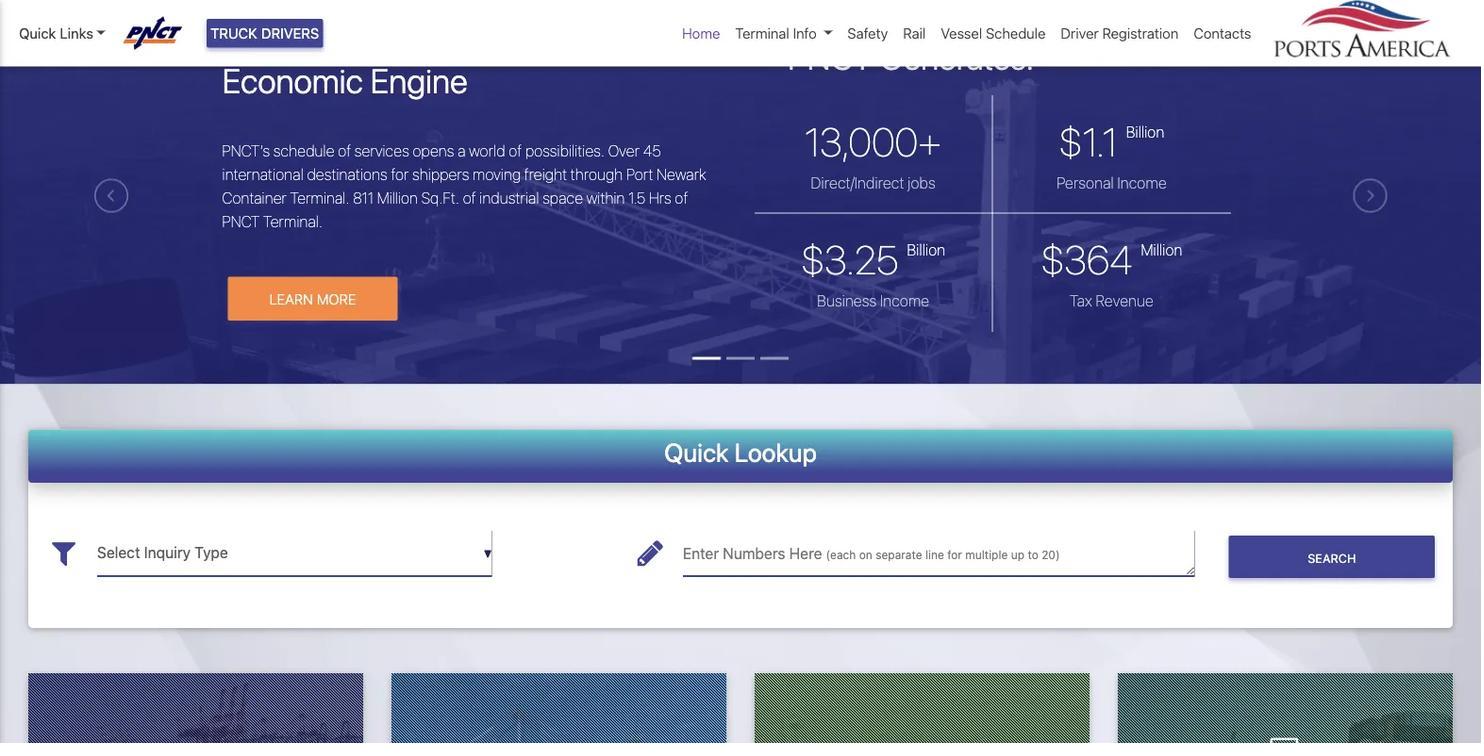 Task type: locate. For each thing, give the bounding box(es) containing it.
pnct's
[[222, 142, 270, 160]]

search
[[1309, 552, 1357, 566]]

tax revenue
[[1070, 292, 1154, 310]]

billion inside $1.1 billion
[[1127, 123, 1165, 141]]

billion
[[1127, 123, 1165, 141], [908, 241, 946, 259]]

1 vertical spatial income
[[881, 292, 930, 310]]

0 vertical spatial income
[[1118, 174, 1167, 192]]

income down $1.1 billion
[[1118, 174, 1167, 192]]

generates:
[[880, 37, 1034, 77]]

for right line
[[948, 549, 963, 563]]

million inside $364 million
[[1142, 241, 1183, 259]]

services
[[355, 142, 409, 160]]

possibilities.
[[526, 142, 605, 160]]

a
[[458, 142, 466, 160]]

safety
[[848, 25, 889, 41]]

terminal. down container
[[263, 213, 323, 231]]

terminal info
[[736, 25, 817, 41]]

million
[[377, 190, 418, 208], [1142, 241, 1183, 259]]

for down services
[[391, 166, 409, 184]]

enter numbers here (each on separate line for multiple up to 20)
[[683, 546, 1061, 564]]

home
[[682, 25, 721, 41]]

international
[[222, 166, 304, 184]]

on
[[860, 549, 873, 563]]

None text field
[[683, 531, 1196, 577]]

tax
[[1070, 292, 1093, 310]]

None text field
[[97, 531, 492, 577]]

13,000+ direct/indirect jobs
[[805, 119, 942, 192]]

engine
[[371, 61, 468, 101]]

$3.25
[[802, 237, 899, 283]]

within
[[587, 190, 625, 208]]

alert
[[0, 0, 1482, 8]]

up
[[1012, 549, 1025, 563]]

1 vertical spatial terminal.
[[263, 213, 323, 231]]

1 vertical spatial quick
[[665, 438, 729, 468]]

0 vertical spatial million
[[377, 190, 418, 208]]

$1.1 billion
[[1060, 119, 1165, 165]]

million up revenue
[[1142, 241, 1183, 259]]

0 horizontal spatial income
[[881, 292, 930, 310]]

1 horizontal spatial income
[[1118, 174, 1167, 192]]

1 horizontal spatial for
[[948, 549, 963, 563]]

jobs
[[908, 174, 936, 192]]

for
[[391, 166, 409, 184], [948, 549, 963, 563]]

lookup
[[735, 438, 817, 468]]

port
[[627, 166, 654, 184]]

vessel
[[941, 25, 983, 41]]

freight
[[525, 166, 567, 184]]

income for $1.1
[[1118, 174, 1167, 192]]

schedule
[[986, 25, 1046, 41]]

$364
[[1041, 237, 1133, 283]]

quick lookup
[[665, 438, 817, 468]]

billion right $1.1
[[1127, 123, 1165, 141]]

of
[[338, 142, 351, 160], [509, 142, 522, 160], [463, 190, 476, 208], [675, 190, 688, 208]]

0 horizontal spatial pnct
[[222, 213, 260, 231]]

0 horizontal spatial million
[[377, 190, 418, 208]]

world
[[469, 142, 505, 160]]

multiple
[[966, 549, 1008, 563]]

driver registration
[[1061, 25, 1179, 41]]

truck
[[211, 25, 258, 41]]

811
[[353, 190, 374, 208]]

1 horizontal spatial million
[[1142, 241, 1183, 259]]

hrs
[[649, 190, 672, 208]]

vessel schedule link
[[934, 15, 1054, 51]]

0 horizontal spatial billion
[[908, 241, 946, 259]]

13,000+
[[805, 119, 942, 165]]

0 vertical spatial quick
[[19, 25, 56, 41]]

terminal. down destinations
[[290, 190, 350, 208]]

1 vertical spatial million
[[1142, 241, 1183, 259]]

direct/indirect
[[811, 174, 905, 192]]

billion down jobs on the top of page
[[908, 241, 946, 259]]

billion inside $3.25 billion
[[908, 241, 946, 259]]

0 vertical spatial terminal.
[[290, 190, 350, 208]]

0 horizontal spatial quick
[[19, 25, 56, 41]]

drivers
[[261, 25, 319, 41]]

pnct
[[788, 37, 873, 77], [222, 213, 260, 231]]

pnct's schedule of services opens a world of possibilities.                                 over 45 international destinations for shippers moving freight through port newark container terminal.                                 811 million sq.ft. of industrial space within 1.5 hrs of pnct terminal.
[[222, 142, 707, 231]]

here
[[790, 546, 823, 564]]

quick links
[[19, 25, 93, 41]]

quick left links
[[19, 25, 56, 41]]

1 horizontal spatial pnct
[[788, 37, 873, 77]]

search button
[[1230, 537, 1436, 579]]

0 vertical spatial for
[[391, 166, 409, 184]]

1.5
[[629, 190, 646, 208]]

1 vertical spatial for
[[948, 549, 963, 563]]

billion for $3.25
[[908, 241, 946, 259]]

income down $3.25 billion on the top of page
[[881, 292, 930, 310]]

space
[[543, 190, 583, 208]]

1 horizontal spatial quick
[[665, 438, 729, 468]]

welcome to port newmark container terminal image
[[0, 8, 1482, 491]]

1 vertical spatial billion
[[908, 241, 946, 259]]

truck drivers link
[[207, 19, 323, 48]]

safety link
[[840, 15, 896, 51]]

0 vertical spatial pnct
[[788, 37, 873, 77]]

1 vertical spatial pnct
[[222, 213, 260, 231]]

contacts link
[[1187, 15, 1260, 51]]

million right 811
[[377, 190, 418, 208]]

quick
[[19, 25, 56, 41], [665, 438, 729, 468]]

income
[[1118, 174, 1167, 192], [881, 292, 930, 310]]

quick left lookup
[[665, 438, 729, 468]]

terminal.
[[290, 190, 350, 208], [263, 213, 323, 231]]

truck drivers
[[211, 25, 319, 41]]

20)
[[1042, 549, 1061, 563]]

quick inside 'link'
[[19, 25, 56, 41]]

rail link
[[896, 15, 934, 51]]

income for $3.25
[[881, 292, 930, 310]]

0 vertical spatial billion
[[1127, 123, 1165, 141]]

destinations
[[307, 166, 388, 184]]

1 horizontal spatial billion
[[1127, 123, 1165, 141]]

0 horizontal spatial for
[[391, 166, 409, 184]]



Task type: vqa. For each thing, say whether or not it's contained in the screenshot.
middle the right
no



Task type: describe. For each thing, give the bounding box(es) containing it.
of right world
[[509, 142, 522, 160]]

for inside pnct's schedule of services opens a world of possibilities.                                 over 45 international destinations for shippers moving freight through port newark container terminal.                                 811 million sq.ft. of industrial space within 1.5 hrs of pnct terminal.
[[391, 166, 409, 184]]

quick for quick lookup
[[665, 438, 729, 468]]

quick for quick links
[[19, 25, 56, 41]]

over
[[609, 142, 640, 160]]

business income
[[818, 292, 930, 310]]

of right sq.ft.
[[463, 190, 476, 208]]

terminal info link
[[728, 15, 840, 51]]

through
[[571, 166, 623, 184]]

moving
[[473, 166, 521, 184]]

line
[[926, 549, 945, 563]]

economic engine
[[222, 61, 468, 101]]

links
[[60, 25, 93, 41]]

newark
[[657, 166, 707, 184]]

info
[[793, 25, 817, 41]]

container
[[222, 190, 287, 208]]

contacts
[[1194, 25, 1252, 41]]

driver
[[1061, 25, 1099, 41]]

(each
[[827, 549, 856, 563]]

schedule
[[274, 142, 335, 160]]

business
[[818, 292, 877, 310]]

driver registration link
[[1054, 15, 1187, 51]]

numbers
[[723, 546, 786, 564]]

registration
[[1103, 25, 1179, 41]]

vessel schedule
[[941, 25, 1046, 41]]

quick links link
[[19, 23, 105, 44]]

▼
[[484, 548, 492, 561]]

separate
[[876, 549, 923, 563]]

home link
[[675, 15, 728, 51]]

million inside pnct's schedule of services opens a world of possibilities.                                 over 45 international destinations for shippers moving freight through port newark container terminal.                                 811 million sq.ft. of industrial space within 1.5 hrs of pnct terminal.
[[377, 190, 418, 208]]

opens
[[413, 142, 454, 160]]

$1.1
[[1060, 119, 1118, 165]]

personal
[[1057, 174, 1114, 192]]

pnct inside pnct's schedule of services opens a world of possibilities.                                 over 45 international destinations for shippers moving freight through port newark container terminal.                                 811 million sq.ft. of industrial space within 1.5 hrs of pnct terminal.
[[222, 213, 260, 231]]

rail
[[904, 25, 926, 41]]

more
[[317, 291, 356, 308]]

of right hrs
[[675, 190, 688, 208]]

learn more button
[[228, 277, 398, 321]]

to
[[1028, 549, 1039, 563]]

enter
[[683, 546, 719, 564]]

of up destinations
[[338, 142, 351, 160]]

learn
[[269, 291, 313, 308]]

for inside enter numbers here (each on separate line for multiple up to 20)
[[948, 549, 963, 563]]

$364 million
[[1041, 237, 1183, 283]]

sq.ft.
[[422, 190, 460, 208]]

learn more
[[269, 291, 356, 308]]

shippers
[[412, 166, 469, 184]]

personal income
[[1057, 174, 1167, 192]]

revenue
[[1096, 292, 1154, 310]]

billion for $1.1
[[1127, 123, 1165, 141]]

pnct generates:
[[788, 37, 1034, 77]]

45
[[643, 142, 661, 160]]

industrial
[[480, 190, 539, 208]]

$3.25 billion
[[802, 237, 946, 283]]

terminal
[[736, 25, 790, 41]]

economic
[[222, 61, 363, 101]]



